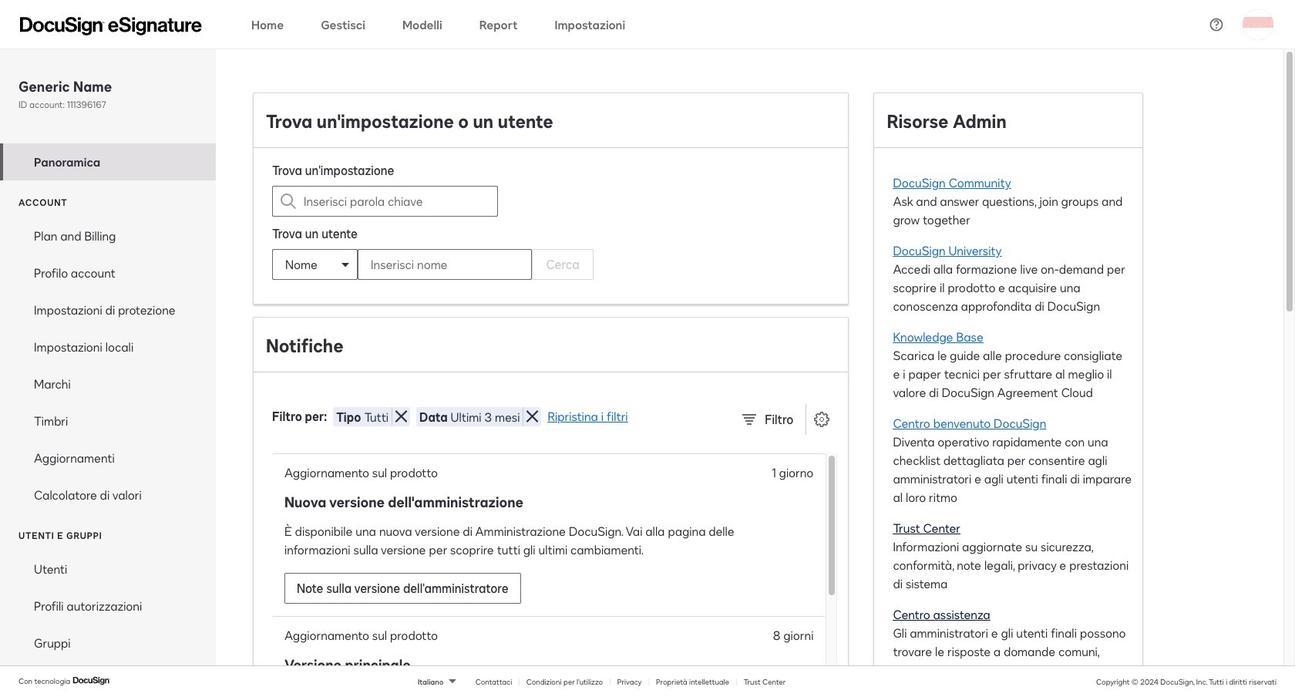 Task type: locate. For each thing, give the bounding box(es) containing it.
docusign image
[[73, 675, 111, 688]]

la tua immagine del profilo caricata image
[[1244, 9, 1274, 40]]



Task type: vqa. For each thing, say whether or not it's contained in the screenshot.
"tab panel"
no



Task type: describe. For each thing, give the bounding box(es) containing it.
utenti e gruppi element
[[0, 551, 216, 662]]

docusign admin image
[[20, 17, 202, 35]]

Inserisci nome text field
[[359, 250, 501, 279]]

account element
[[0, 218, 216, 514]]

Inserisci parola chiave text field
[[304, 187, 467, 216]]



